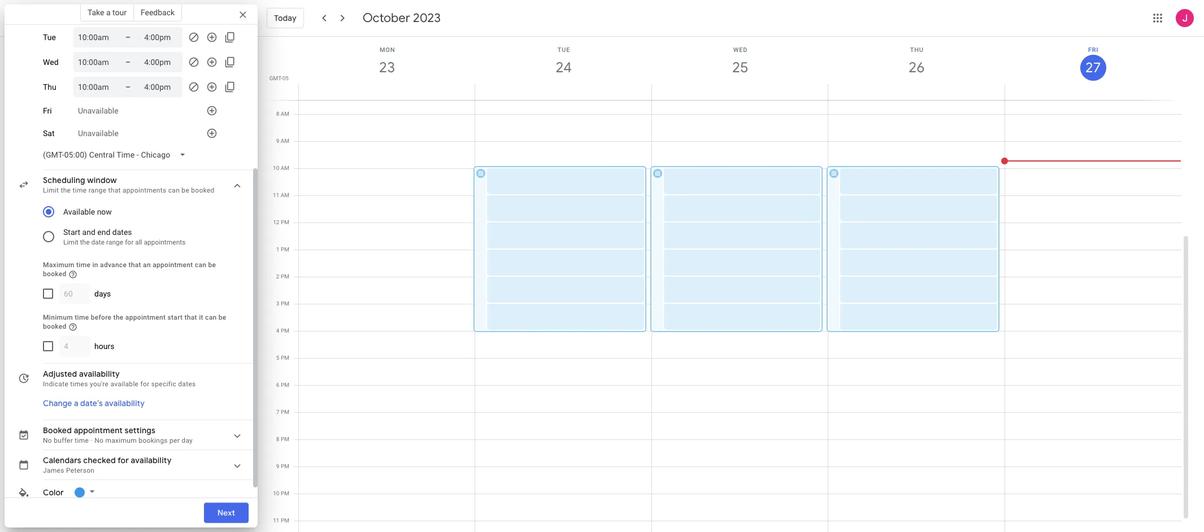Task type: vqa. For each thing, say whether or not it's contained in the screenshot.
MINIMUM AMOUNT OF HOURS BEFORE THE START OF THE APPOINTMENT THAT IT CAN BE BOOKED number field
yes



Task type: locate. For each thing, give the bounding box(es) containing it.
unavailable for sat
[[78, 129, 119, 138]]

appointment
[[153, 261, 193, 269], [125, 314, 166, 322], [74, 425, 123, 436]]

that inside the scheduling window limit the time range that appointments can be booked
[[108, 187, 121, 194]]

5
[[276, 355, 279, 361]]

1 – from the top
[[125, 33, 131, 42]]

2 vertical spatial be
[[219, 314, 226, 322]]

booked appointment settings no buffer time · no maximum bookings per day
[[43, 425, 193, 445]]

available now
[[63, 207, 112, 216]]

can inside the scheduling window limit the time range that appointments can be booked
[[168, 187, 180, 194]]

9 for 9 am
[[276, 138, 279, 144]]

availability up you're
[[79, 369, 120, 379]]

next
[[218, 508, 235, 518]]

10 up 11 pm
[[273, 491, 279, 497]]

dates right specific at the bottom of page
[[178, 380, 196, 388]]

pm down 9 pm
[[281, 491, 289, 497]]

1 vertical spatial appointments
[[144, 239, 186, 246]]

appointment inside minimum time before the appointment start that it can be booked
[[125, 314, 166, 322]]

1 8 from the top
[[276, 111, 279, 117]]

appointments up start and end dates limit the date range for all appointments
[[123, 187, 166, 194]]

be
[[182, 187, 189, 194], [208, 261, 216, 269], [219, 314, 226, 322]]

wed
[[733, 46, 748, 54], [43, 58, 59, 67]]

2 horizontal spatial the
[[113, 314, 124, 322]]

calendars checked for availability james peterson
[[43, 455, 172, 475]]

10
[[273, 165, 279, 171], [273, 491, 279, 497]]

10 pm from the top
[[281, 463, 289, 470]]

1 vertical spatial fri
[[43, 106, 52, 115]]

fri inside the fri 27
[[1089, 46, 1099, 54]]

hours
[[94, 342, 114, 351]]

1 11 from the top
[[273, 192, 279, 198]]

thu left start time on thursdays text box
[[43, 83, 56, 92]]

1 10 from the top
[[273, 165, 279, 171]]

1 horizontal spatial fri
[[1089, 46, 1099, 54]]

pm up 9 pm
[[281, 436, 289, 443]]

time inside the scheduling window limit the time range that appointments can be booked
[[73, 187, 87, 194]]

range
[[89, 187, 106, 194], [106, 239, 123, 246]]

0 vertical spatial booked
[[191, 187, 215, 194]]

change
[[43, 398, 72, 408]]

change a date's availability button
[[38, 393, 149, 414]]

10 am
[[273, 165, 289, 171]]

0 vertical spatial can
[[168, 187, 180, 194]]

1 vertical spatial 9
[[276, 463, 279, 470]]

2 am from the top
[[281, 138, 289, 144]]

time left 'in'
[[76, 261, 91, 269]]

in
[[92, 261, 98, 269]]

pm right 3
[[281, 301, 289, 307]]

limit down start
[[63, 239, 78, 246]]

0 vertical spatial unavailable
[[78, 106, 119, 115]]

time down scheduling
[[73, 187, 87, 194]]

for left specific at the bottom of page
[[140, 380, 150, 388]]

25 column header
[[652, 37, 829, 100]]

5 pm from the top
[[281, 328, 289, 334]]

0 vertical spatial wed
[[733, 46, 748, 54]]

a left the tour
[[106, 8, 111, 17]]

2 horizontal spatial that
[[185, 314, 197, 322]]

2 vertical spatial can
[[205, 314, 217, 322]]

range inside the scheduling window limit the time range that appointments can be booked
[[89, 187, 106, 194]]

1 am from the top
[[281, 111, 289, 117]]

0 vertical spatial fri
[[1089, 46, 1099, 54]]

am up 12 pm
[[281, 192, 289, 198]]

12 pm
[[273, 219, 289, 226]]

available
[[111, 380, 139, 388]]

availability inside button
[[105, 398, 145, 408]]

tue left start time on tuesdays text box
[[43, 33, 56, 42]]

0 horizontal spatial wed
[[43, 58, 59, 67]]

6
[[276, 382, 279, 388]]

1 vertical spatial that
[[129, 261, 141, 269]]

fri
[[1089, 46, 1099, 54], [43, 106, 52, 115]]

the right before
[[113, 314, 124, 322]]

fri 27
[[1085, 46, 1101, 77]]

that inside minimum time before the appointment start that it can be booked
[[185, 314, 197, 322]]

1 vertical spatial dates
[[178, 380, 196, 388]]

tue
[[43, 33, 56, 42], [558, 46, 570, 54]]

9 up 10 am
[[276, 138, 279, 144]]

start
[[63, 228, 80, 237]]

8 pm from the top
[[281, 409, 289, 415]]

8 for 8 am
[[276, 111, 279, 117]]

fri up sat in the top left of the page
[[43, 106, 52, 115]]

4 pm from the top
[[281, 301, 289, 307]]

0 vertical spatial 8
[[276, 111, 279, 117]]

appointments inside the scheduling window limit the time range that appointments can be booked
[[123, 187, 166, 194]]

1 vertical spatial tue
[[558, 46, 570, 54]]

1 vertical spatial for
[[140, 380, 150, 388]]

1 vertical spatial 11
[[273, 518, 279, 524]]

time left ·
[[75, 437, 89, 445]]

time inside maximum time in advance that an appointment can be booked
[[76, 261, 91, 269]]

pm down 8 pm
[[281, 463, 289, 470]]

1 vertical spatial wed
[[43, 58, 59, 67]]

1 9 from the top
[[276, 138, 279, 144]]

2 vertical spatial that
[[185, 314, 197, 322]]

pm for 10 pm
[[281, 491, 289, 497]]

advance
[[100, 261, 127, 269]]

9 am
[[276, 138, 289, 144]]

0 horizontal spatial thu
[[43, 83, 56, 92]]

a for take
[[106, 8, 111, 17]]

0 vertical spatial the
[[61, 187, 71, 194]]

1 vertical spatial booked
[[43, 270, 66, 278]]

be inside maximum time in advance that an appointment can be booked
[[208, 261, 216, 269]]

1 no from the left
[[43, 437, 52, 445]]

9 pm
[[276, 463, 289, 470]]

appointment left start
[[125, 314, 166, 322]]

take a tour button
[[80, 3, 134, 21]]

1 horizontal spatial no
[[94, 437, 104, 445]]

maximum
[[43, 261, 74, 269]]

1 horizontal spatial the
[[80, 239, 90, 246]]

wed left start time on wednesdays text field
[[43, 58, 59, 67]]

dates inside adjusted availability indicate times you're available for specific dates
[[178, 380, 196, 388]]

thu 26
[[908, 46, 924, 77]]

2 pm from the top
[[281, 246, 289, 253]]

that left an
[[129, 261, 141, 269]]

pm right 4
[[281, 328, 289, 334]]

End time on Tuesdays text field
[[144, 31, 178, 44]]

booked inside the scheduling window limit the time range that appointments can be booked
[[191, 187, 215, 194]]

0 vertical spatial range
[[89, 187, 106, 194]]

0 horizontal spatial a
[[74, 398, 78, 408]]

2 9 from the top
[[276, 463, 279, 470]]

thu inside the thu 26
[[910, 46, 924, 54]]

– left end time on thursdays text field
[[125, 83, 131, 92]]

booked
[[191, 187, 215, 194], [43, 270, 66, 278], [43, 323, 66, 331]]

1 horizontal spatial limit
[[63, 239, 78, 246]]

2 vertical spatial appointment
[[74, 425, 123, 436]]

the inside start and end dates limit the date range for all appointments
[[80, 239, 90, 246]]

11 up 12
[[273, 192, 279, 198]]

wed for wed
[[43, 58, 59, 67]]

1 horizontal spatial be
[[208, 261, 216, 269]]

– right start time on wednesdays text field
[[125, 58, 131, 67]]

0 vertical spatial 11
[[273, 192, 279, 198]]

booked
[[43, 425, 72, 436]]

2 vertical spatial –
[[125, 83, 131, 92]]

0 horizontal spatial no
[[43, 437, 52, 445]]

0 horizontal spatial dates
[[112, 228, 132, 237]]

the inside the scheduling window limit the time range that appointments can be booked
[[61, 187, 71, 194]]

8
[[276, 111, 279, 117], [276, 436, 279, 443]]

appointments right all
[[144, 239, 186, 246]]

0 horizontal spatial that
[[108, 187, 121, 194]]

6 pm from the top
[[281, 355, 289, 361]]

pm right 6
[[281, 382, 289, 388]]

pm for 4 pm
[[281, 328, 289, 334]]

0 horizontal spatial tue
[[43, 33, 56, 42]]

pm right the 1
[[281, 246, 289, 253]]

tour
[[112, 8, 127, 17]]

today button
[[267, 5, 304, 32]]

0 vertical spatial for
[[125, 239, 134, 246]]

the down scheduling
[[61, 187, 71, 194]]

pm down 10 pm
[[281, 518, 289, 524]]

window
[[87, 175, 117, 185]]

9 up 10 pm
[[276, 463, 279, 470]]

start and end dates limit the date range for all appointments
[[63, 228, 186, 246]]

3 – from the top
[[125, 83, 131, 92]]

1 horizontal spatial that
[[129, 261, 141, 269]]

maximum
[[105, 437, 137, 445]]

1 vertical spatial can
[[195, 261, 206, 269]]

option group containing available now
[[38, 200, 233, 249]]

2 unavailable from the top
[[78, 129, 119, 138]]

0 vertical spatial be
[[182, 187, 189, 194]]

3 am from the top
[[281, 165, 289, 171]]

the inside minimum time before the appointment start that it can be booked
[[113, 314, 124, 322]]

dates right "end"
[[112, 228, 132, 237]]

0 vertical spatial 9
[[276, 138, 279, 144]]

1 vertical spatial availability
[[105, 398, 145, 408]]

4 am from the top
[[281, 192, 289, 198]]

be inside the scheduling window limit the time range that appointments can be booked
[[182, 187, 189, 194]]

friday, october 27, today element
[[1081, 55, 1107, 81]]

2 horizontal spatial be
[[219, 314, 226, 322]]

Maximum days in advance that an appointment can be booked number field
[[64, 284, 85, 304]]

range down window
[[89, 187, 106, 194]]

time left before
[[75, 314, 89, 322]]

am
[[281, 111, 289, 117], [281, 138, 289, 144], [281, 165, 289, 171], [281, 192, 289, 198]]

grid containing 23
[[262, 37, 1191, 532]]

0 vertical spatial thu
[[910, 46, 924, 54]]

the down and
[[80, 239, 90, 246]]

9 for 9 pm
[[276, 463, 279, 470]]

date
[[91, 239, 105, 246]]

wed inside wed 25
[[733, 46, 748, 54]]

11 pm from the top
[[281, 491, 289, 497]]

2 11 from the top
[[273, 518, 279, 524]]

None field
[[38, 145, 195, 165]]

that inside maximum time in advance that an appointment can be booked
[[129, 261, 141, 269]]

a
[[106, 8, 111, 17], [74, 398, 78, 408]]

availability down available
[[105, 398, 145, 408]]

an
[[143, 261, 151, 269]]

availability for for
[[131, 455, 172, 466]]

1 horizontal spatial thu
[[910, 46, 924, 54]]

1 horizontal spatial dates
[[178, 380, 196, 388]]

thu up 26
[[910, 46, 924, 54]]

that left 'it'
[[185, 314, 197, 322]]

10 up 11 am
[[273, 165, 279, 171]]

1 vertical spatial range
[[106, 239, 123, 246]]

10 for 10 pm
[[273, 491, 279, 497]]

can inside maximum time in advance that an appointment can be booked
[[195, 261, 206, 269]]

that down window
[[108, 187, 121, 194]]

limit down scheduling
[[43, 187, 59, 194]]

2 vertical spatial availability
[[131, 455, 172, 466]]

0 vertical spatial a
[[106, 8, 111, 17]]

fri for fri 27
[[1089, 46, 1099, 54]]

booked inside minimum time before the appointment start that it can be booked
[[43, 323, 66, 331]]

range down "end"
[[106, 239, 123, 246]]

no down booked
[[43, 437, 52, 445]]

9 pm from the top
[[281, 436, 289, 443]]

time
[[73, 187, 87, 194], [76, 261, 91, 269], [75, 314, 89, 322], [75, 437, 89, 445]]

gmt-
[[269, 75, 282, 81]]

grid
[[262, 37, 1191, 532]]

1 unavailable from the top
[[78, 106, 119, 115]]

pm for 6 pm
[[281, 382, 289, 388]]

for inside adjusted availability indicate times you're available for specific dates
[[140, 380, 150, 388]]

appointment up ·
[[74, 425, 123, 436]]

adjusted availability indicate times you're available for specific dates
[[43, 369, 196, 388]]

0 vertical spatial tue
[[43, 33, 56, 42]]

0 horizontal spatial limit
[[43, 187, 59, 194]]

1 vertical spatial –
[[125, 58, 131, 67]]

2023
[[413, 10, 441, 26]]

sat
[[43, 129, 55, 138]]

1 horizontal spatial wed
[[733, 46, 748, 54]]

7
[[276, 409, 279, 415]]

october
[[363, 10, 410, 26]]

1 vertical spatial unavailable
[[78, 129, 119, 138]]

tue inside "tue 24"
[[558, 46, 570, 54]]

1 vertical spatial limit
[[63, 239, 78, 246]]

availability inside the calendars checked for availability james peterson
[[131, 455, 172, 466]]

pm for 5 pm
[[281, 355, 289, 361]]

1 vertical spatial thu
[[43, 83, 56, 92]]

8 up 9 am
[[276, 111, 279, 117]]

25
[[732, 58, 748, 77]]

limit inside the scheduling window limit the time range that appointments can be booked
[[43, 187, 59, 194]]

11 down 10 pm
[[273, 518, 279, 524]]

0 vertical spatial dates
[[112, 228, 132, 237]]

pm right 2
[[281, 274, 289, 280]]

2 – from the top
[[125, 58, 131, 67]]

the
[[61, 187, 71, 194], [80, 239, 90, 246], [113, 314, 124, 322]]

0 horizontal spatial the
[[61, 187, 71, 194]]

can inside minimum time before the appointment start that it can be booked
[[205, 314, 217, 322]]

1 horizontal spatial a
[[106, 8, 111, 17]]

fri up the friday, october 27, today element
[[1089, 46, 1099, 54]]

time inside minimum time before the appointment start that it can be booked
[[75, 314, 89, 322]]

0 horizontal spatial fri
[[43, 106, 52, 115]]

1 pm from the top
[[281, 219, 289, 226]]

1 vertical spatial appointment
[[125, 314, 166, 322]]

0 vertical spatial appointments
[[123, 187, 166, 194]]

availability down bookings
[[131, 455, 172, 466]]

am down 8 am
[[281, 138, 289, 144]]

1 vertical spatial be
[[208, 261, 216, 269]]

2 vertical spatial for
[[118, 455, 129, 466]]

mon 23
[[378, 46, 395, 77]]

pm for 11 pm
[[281, 518, 289, 524]]

be inside minimum time before the appointment start that it can be booked
[[219, 314, 226, 322]]

1 vertical spatial a
[[74, 398, 78, 408]]

limit
[[43, 187, 59, 194], [63, 239, 78, 246]]

for left all
[[125, 239, 134, 246]]

limit inside start and end dates limit the date range for all appointments
[[63, 239, 78, 246]]

unavailable
[[78, 106, 119, 115], [78, 129, 119, 138]]

1 vertical spatial the
[[80, 239, 90, 246]]

a left date's
[[74, 398, 78, 408]]

and
[[82, 228, 95, 237]]

0 vertical spatial 10
[[273, 165, 279, 171]]

for down maximum at the bottom
[[118, 455, 129, 466]]

can for window
[[168, 187, 180, 194]]

option group
[[38, 200, 233, 249]]

thu
[[910, 46, 924, 54], [43, 83, 56, 92]]

2 vertical spatial booked
[[43, 323, 66, 331]]

0 vertical spatial limit
[[43, 187, 59, 194]]

– down the tour
[[125, 33, 131, 42]]

11
[[273, 192, 279, 198], [273, 518, 279, 524]]

pm for 3 pm
[[281, 301, 289, 307]]

pm right 5
[[281, 355, 289, 361]]

1 vertical spatial 8
[[276, 436, 279, 443]]

3 pm from the top
[[281, 274, 289, 280]]

0 vertical spatial availability
[[79, 369, 120, 379]]

no right ·
[[94, 437, 104, 445]]

tue up 24
[[558, 46, 570, 54]]

am up 9 am
[[281, 111, 289, 117]]

wed up 25
[[733, 46, 748, 54]]

0 vertical spatial that
[[108, 187, 121, 194]]

1 horizontal spatial tue
[[558, 46, 570, 54]]

2 10 from the top
[[273, 491, 279, 497]]

am down 9 am
[[281, 165, 289, 171]]

scheduling window limit the time range that appointments can be booked
[[43, 175, 215, 194]]

2 8 from the top
[[276, 436, 279, 443]]

2 pm
[[276, 274, 289, 280]]

appointment right an
[[153, 261, 193, 269]]

2 vertical spatial the
[[113, 314, 124, 322]]

0 horizontal spatial be
[[182, 187, 189, 194]]

tue for tue
[[43, 33, 56, 42]]

start
[[168, 314, 183, 322]]

for inside start and end dates limit the date range for all appointments
[[125, 239, 134, 246]]

1 vertical spatial 10
[[273, 491, 279, 497]]

7 pm from the top
[[281, 382, 289, 388]]

Minimum amount of hours before the start of the appointment that it can be booked number field
[[64, 336, 85, 356]]

0 vertical spatial –
[[125, 33, 131, 42]]

mon
[[380, 46, 395, 54]]

pm right 7
[[281, 409, 289, 415]]

12 pm from the top
[[281, 518, 289, 524]]

pm right 12
[[281, 219, 289, 226]]

8 down 7
[[276, 436, 279, 443]]

0 vertical spatial appointment
[[153, 261, 193, 269]]

can
[[168, 187, 180, 194], [195, 261, 206, 269], [205, 314, 217, 322]]



Task type: describe. For each thing, give the bounding box(es) containing it.
26
[[908, 58, 924, 77]]

take
[[88, 8, 104, 17]]

4
[[276, 328, 279, 334]]

4 pm
[[276, 328, 289, 334]]

Start time on Thursdays text field
[[78, 80, 112, 94]]

dates inside start and end dates limit the date range for all appointments
[[112, 228, 132, 237]]

settings
[[125, 425, 155, 436]]

tue 24
[[555, 46, 571, 77]]

1
[[276, 246, 279, 253]]

available
[[63, 207, 95, 216]]

booked inside maximum time in advance that an appointment can be booked
[[43, 270, 66, 278]]

maximum time in advance that an appointment can be booked
[[43, 261, 216, 278]]

end
[[97, 228, 110, 237]]

1 pm
[[276, 246, 289, 253]]

8 am
[[276, 111, 289, 117]]

that for window
[[108, 187, 121, 194]]

availability for date's
[[105, 398, 145, 408]]

pm for 8 pm
[[281, 436, 289, 443]]

– for tue
[[125, 33, 131, 42]]

10 pm
[[273, 491, 289, 497]]

feedback
[[141, 8, 175, 17]]

a for change
[[74, 398, 78, 408]]

for inside the calendars checked for availability james peterson
[[118, 455, 129, 466]]

gmt-05
[[269, 75, 289, 81]]

8 for 8 pm
[[276, 436, 279, 443]]

change a date's availability
[[43, 398, 145, 408]]

be for time
[[219, 314, 226, 322]]

am for 10 am
[[281, 165, 289, 171]]

27 column header
[[1005, 37, 1182, 100]]

24
[[555, 58, 571, 77]]

thu for thu 26
[[910, 46, 924, 54]]

color
[[43, 488, 64, 498]]

Start time on Wednesdays text field
[[78, 55, 112, 69]]

adjusted
[[43, 369, 77, 379]]

6 pm
[[276, 382, 289, 388]]

minimum
[[43, 314, 73, 322]]

you're
[[90, 380, 109, 388]]

monday, october 23 element
[[374, 55, 400, 81]]

11 pm
[[273, 518, 289, 524]]

5 pm
[[276, 355, 289, 361]]

scheduling
[[43, 175, 85, 185]]

minimum time before the appointment start that it can be booked
[[43, 314, 226, 331]]

Start time on Tuesdays text field
[[78, 31, 112, 44]]

3 pm
[[276, 301, 289, 307]]

can for time
[[205, 314, 217, 322]]

take a tour
[[88, 8, 127, 17]]

·
[[91, 437, 93, 445]]

booked for time
[[43, 323, 66, 331]]

wednesday, october 25 element
[[727, 55, 753, 81]]

thursday, october 26 element
[[904, 55, 930, 81]]

am for 9 am
[[281, 138, 289, 144]]

tue for tue 24
[[558, 46, 570, 54]]

checked
[[83, 455, 116, 466]]

wed for wed 25
[[733, 46, 748, 54]]

26 column header
[[828, 37, 1005, 100]]

calendars
[[43, 455, 81, 466]]

24 column header
[[475, 37, 652, 100]]

date's
[[80, 398, 103, 408]]

availability inside adjusted availability indicate times you're available for specific dates
[[79, 369, 120, 379]]

before
[[91, 314, 112, 322]]

End time on Thursdays text field
[[144, 80, 178, 94]]

am for 8 am
[[281, 111, 289, 117]]

all
[[135, 239, 142, 246]]

bookings
[[139, 437, 168, 445]]

3
[[276, 301, 279, 307]]

23
[[378, 58, 395, 77]]

james
[[43, 467, 64, 475]]

appointments inside start and end dates limit the date range for all appointments
[[144, 239, 186, 246]]

27
[[1085, 59, 1101, 77]]

– for wed
[[125, 58, 131, 67]]

thu for thu
[[43, 83, 56, 92]]

End time on Wednesdays text field
[[144, 55, 178, 69]]

time inside booked appointment settings no buffer time · no maximum bookings per day
[[75, 437, 89, 445]]

times
[[70, 380, 88, 388]]

8 pm
[[276, 436, 289, 443]]

unavailable for fri
[[78, 106, 119, 115]]

pm for 1 pm
[[281, 246, 289, 253]]

day
[[182, 437, 193, 445]]

appointment inside maximum time in advance that an appointment can be booked
[[153, 261, 193, 269]]

buffer
[[54, 437, 73, 445]]

am for 11 am
[[281, 192, 289, 198]]

per
[[170, 437, 180, 445]]

– for thu
[[125, 83, 131, 92]]

that for time
[[185, 314, 197, 322]]

fri for fri
[[43, 106, 52, 115]]

peterson
[[66, 467, 95, 475]]

pm for 9 pm
[[281, 463, 289, 470]]

appointment inside booked appointment settings no buffer time · no maximum bookings per day
[[74, 425, 123, 436]]

now
[[97, 207, 112, 216]]

the for time
[[113, 314, 124, 322]]

specific
[[151, 380, 176, 388]]

11 am
[[273, 192, 289, 198]]

2
[[276, 274, 279, 280]]

05
[[282, 75, 289, 81]]

12
[[273, 219, 279, 226]]

2 no from the left
[[94, 437, 104, 445]]

feedback button
[[134, 3, 182, 21]]

pm for 2 pm
[[281, 274, 289, 280]]

7 pm
[[276, 409, 289, 415]]

23 column header
[[298, 37, 476, 100]]

next button
[[204, 500, 249, 527]]

booked for window
[[191, 187, 215, 194]]

tuesday, october 24 element
[[551, 55, 577, 81]]

range inside start and end dates limit the date range for all appointments
[[106, 239, 123, 246]]

wed 25
[[732, 46, 748, 77]]

pm for 7 pm
[[281, 409, 289, 415]]

11 for 11 pm
[[273, 518, 279, 524]]

11 for 11 am
[[273, 192, 279, 198]]

october 2023
[[363, 10, 441, 26]]

days
[[94, 289, 111, 298]]

today
[[274, 13, 297, 23]]

pm for 12 pm
[[281, 219, 289, 226]]

the for window
[[61, 187, 71, 194]]

10 for 10 am
[[273, 165, 279, 171]]

indicate
[[43, 380, 68, 388]]

be for window
[[182, 187, 189, 194]]



